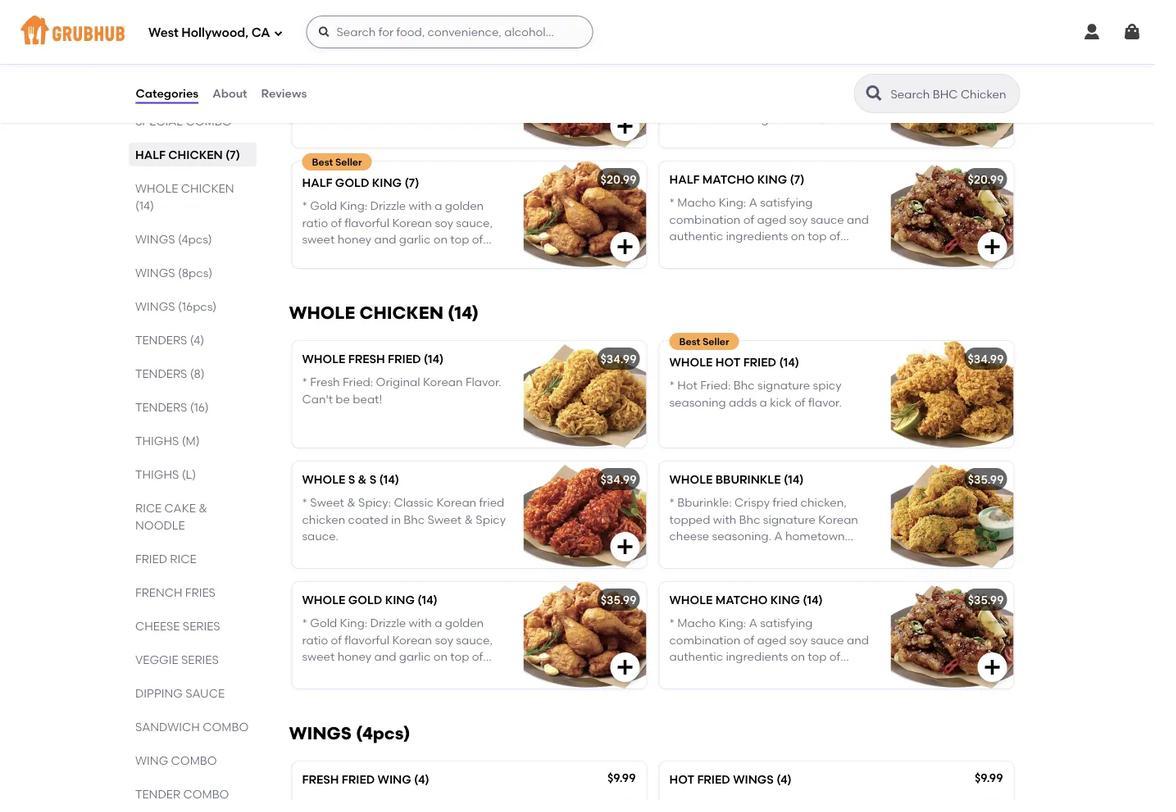 Task type: vqa. For each thing, say whether or not it's contained in the screenshot.
Shrimp corresponding to Shrimp with Snow Peas
no



Task type: locate. For each thing, give the bounding box(es) containing it.
series for veggie series
[[181, 653, 218, 667]]

a down whole bburinkle (14)
[[775, 529, 783, 543]]

* for whole hot fried (14)
[[670, 379, 675, 392]]

1 authentic from the top
[[670, 229, 723, 243]]

0 vertical spatial thighs
[[135, 434, 179, 448]]

1 vertical spatial sweet
[[302, 650, 335, 664]]

ratio
[[302, 216, 328, 230], [302, 633, 328, 647]]

2 spicy: from the top
[[358, 496, 391, 510]]

0 vertical spatial garlic
[[399, 232, 431, 246]]

2 vertical spatial a
[[435, 616, 442, 630]]

whole inside tab
[[135, 181, 178, 195]]

0 vertical spatial signature
[[763, 95, 816, 109]]

1 horizontal spatial best
[[679, 335, 700, 347]]

0 vertical spatial aged
[[757, 212, 787, 226]]

honey down half gold king (7)
[[338, 232, 372, 246]]

whole hot fried (14) image
[[891, 341, 1014, 448]]

svg image for $19.50
[[615, 116, 635, 136]]

of
[[744, 212, 755, 226], [331, 216, 342, 230], [830, 229, 841, 243], [472, 232, 483, 246], [795, 395, 806, 409], [331, 633, 342, 647], [744, 633, 755, 647], [472, 650, 483, 664], [830, 650, 841, 664]]

half s & s (7) image
[[524, 41, 647, 147]]

a
[[435, 199, 442, 213], [760, 395, 767, 409], [435, 616, 442, 630]]

king: down whole gold king (14)
[[340, 616, 368, 630]]

with down whole gold king (14)
[[409, 616, 432, 630]]

$20.99
[[968, 52, 1004, 66], [601, 172, 637, 186], [968, 172, 1004, 186]]

tenders up the thighs (m)
[[135, 400, 187, 414]]

* bburinkle: crispy fried chicken, topped with bhc signature korean cheese seasoning. a hometown favorite!
[[670, 78, 859, 142], [670, 496, 859, 560]]

fried:
[[343, 375, 373, 389], [700, 379, 731, 392]]

bburinkle: for whole
[[678, 496, 732, 510]]

1 * gold king: drizzle with a golden ratio of flavorful korean soy sauce, sweet honey and garlic on top of crispy fried chicken from the top
[[302, 199, 493, 263]]

thighs inside tab
[[135, 467, 179, 481]]

thighs (l) tab
[[135, 466, 250, 483]]

whole chicken (14) up the whole fresh fried (14)
[[289, 302, 479, 323]]

* left hot in the right top of the page
[[670, 379, 675, 392]]

2 vertical spatial tenders
[[135, 400, 187, 414]]

0 vertical spatial * sweet & spicy: classic korean fried chicken coated in bhc sweet & spicy sauce.
[[302, 75, 506, 122]]

crispy for (14)
[[735, 496, 770, 510]]

0 horizontal spatial fried:
[[343, 375, 373, 389]]

2 * bburinkle: crispy fried chicken, topped with bhc signature korean cheese seasoning. a hometown favorite! from the top
[[670, 496, 859, 560]]

ingredients for (7)
[[726, 229, 788, 243]]

thighs (m) tab
[[135, 432, 250, 449]]

Search BHC Chicken search field
[[889, 86, 1015, 102]]

crispy
[[735, 78, 770, 92], [735, 496, 770, 510]]

$34.99
[[601, 352, 637, 366], [968, 352, 1004, 366], [601, 473, 637, 487]]

gold for half
[[335, 176, 369, 190]]

signature
[[763, 95, 816, 109], [758, 379, 810, 392], [763, 512, 816, 526]]

0 horizontal spatial rice
[[135, 501, 161, 515]]

crispy down whole bburinkle (14)
[[735, 496, 770, 510]]

half fresh fried (7) image
[[524, 0, 647, 27]]

king:
[[719, 196, 747, 210], [340, 199, 368, 213], [340, 616, 368, 630], [719, 616, 747, 630]]

1 vertical spatial a
[[760, 395, 767, 409]]

1 horizontal spatial hot
[[716, 355, 741, 369]]

sweet down half gold king (7)
[[302, 232, 335, 246]]

aged down half matcho king (7)
[[757, 212, 787, 226]]

satisfying down whole matcho king (14)
[[760, 616, 813, 630]]

1 vertical spatial wing
[[378, 773, 411, 787]]

whole hot fried (14)
[[670, 355, 800, 369]]

2 * gold king: drizzle with a golden ratio of flavorful korean soy sauce, sweet honey and garlic on top of crispy fried chicken from the top
[[302, 616, 493, 680]]

classic down whole s & s (14)
[[394, 496, 434, 510]]

seller
[[335, 156, 362, 168], [703, 335, 730, 347]]

0 vertical spatial gold
[[335, 176, 369, 190]]

1 in from the top
[[391, 92, 401, 106]]

2 cheese from the top
[[670, 529, 710, 543]]

thighs inside tab
[[135, 434, 179, 448]]

chicken down whole s & s (14)
[[302, 512, 345, 526]]

(4pcs)
[[177, 232, 212, 246], [356, 723, 411, 744]]

(14)
[[135, 198, 154, 212], [448, 302, 479, 323], [424, 352, 444, 366], [779, 355, 800, 369], [379, 473, 399, 487], [784, 473, 804, 487], [418, 593, 438, 607], [803, 593, 823, 607]]

2 sauce, from the top
[[456, 633, 493, 647]]

2 crispy from the top
[[735, 496, 770, 510]]

1 tenders from the top
[[135, 333, 187, 347]]

0 vertical spatial satisfying
[[760, 196, 813, 210]]

bburinkle: down whole bburinkle (14)
[[678, 496, 732, 510]]

1 ratio from the top
[[302, 216, 328, 230]]

golden
[[445, 199, 484, 213], [445, 616, 484, 630]]

half inside tab
[[135, 148, 165, 162]]

chicken inside the whole chicken (14) tab
[[181, 181, 234, 195]]

flavor.
[[466, 375, 502, 389]]

drizzle down whole gold king (14)
[[370, 616, 406, 630]]

signature down whole bburinkle (14)
[[763, 512, 816, 526]]

best seller for whole
[[679, 335, 730, 347]]

rice cake & noodle
[[135, 501, 207, 532]]

combo for special combo
[[185, 114, 231, 128]]

2 hometown from the top
[[786, 529, 845, 543]]

1 vertical spatial fresh
[[302, 773, 339, 787]]

fried: for adds
[[700, 379, 731, 392]]

best seller
[[312, 156, 362, 168], [679, 335, 730, 347]]

cheese for half
[[670, 112, 710, 126]]

flavorful down half gold king (7)
[[345, 216, 390, 230]]

whole matcho king (14) image
[[891, 582, 1014, 689]]

garlic down half gold king (7)
[[399, 232, 431, 246]]

west
[[148, 26, 179, 40]]

0 vertical spatial (4pcs)
[[177, 232, 212, 246]]

1 vertical spatial golden
[[445, 616, 484, 630]]

* down half gold king (7)
[[302, 199, 307, 213]]

combination down whole matcho king (14)
[[670, 633, 741, 647]]

west hollywood, ca
[[148, 26, 270, 40]]

0 horizontal spatial wings (4pcs)
[[135, 232, 212, 246]]

tenders down tenders (4)
[[135, 367, 187, 381]]

2 ratio from the top
[[302, 633, 328, 647]]

half for * macho king: a satisfying combination of aged soy sauce and authentic ingredients on top of crispy fried chicken
[[670, 172, 700, 186]]

half bburinkle (7) image
[[891, 41, 1014, 147]]

0 horizontal spatial (4)
[[190, 333, 204, 347]]

rice cake & noodle tab
[[135, 499, 250, 534]]

* down whole matcho king (14)
[[670, 616, 675, 630]]

matcho
[[703, 172, 755, 186], [716, 593, 768, 607]]

tenders for tenders (8)
[[135, 367, 187, 381]]

topped for whole
[[670, 512, 711, 526]]

authentic
[[670, 229, 723, 243], [670, 650, 723, 664]]

chicken up the whole fresh fried (14)
[[360, 302, 444, 323]]

macho down whole matcho king (14)
[[678, 616, 716, 630]]

can't
[[302, 392, 333, 406]]

chicken inside half chicken (7) tab
[[168, 148, 222, 162]]

crispy down half bburinkle (7)
[[735, 78, 770, 92]]

ingredients down whole matcho king (14)
[[726, 650, 788, 664]]

tenders
[[135, 333, 187, 347], [135, 367, 187, 381], [135, 400, 187, 414]]

0 vertical spatial coated
[[348, 92, 388, 106]]

(m)
[[181, 434, 199, 448]]

1 crispy from the top
[[735, 78, 770, 92]]

1 vertical spatial classic
[[394, 496, 434, 510]]

$19.50
[[603, 52, 637, 66]]

sauce for (7)
[[811, 212, 845, 226]]

0 vertical spatial honey
[[338, 232, 372, 246]]

2 spicy from the top
[[476, 512, 506, 526]]

1 flavorful from the top
[[345, 216, 390, 230]]

1 vertical spatial crispy
[[735, 496, 770, 510]]

3 tenders from the top
[[135, 400, 187, 414]]

hot fried wings (4)
[[670, 773, 792, 787]]

1 vertical spatial combination
[[670, 633, 741, 647]]

tenders up tenders (8)
[[135, 333, 187, 347]]

1 $9.99 from the left
[[608, 771, 636, 785]]

chicken down half chicken (7) tab
[[181, 181, 234, 195]]

* down whole bburinkle (14)
[[670, 496, 675, 510]]

1 satisfying from the top
[[760, 196, 813, 210]]

fried: up beat!
[[343, 375, 373, 389]]

sweet
[[310, 75, 344, 89], [428, 92, 462, 106], [310, 496, 344, 510], [428, 512, 462, 526]]

1 vertical spatial spicy
[[476, 512, 506, 526]]

1 vertical spatial * gold king: drizzle with a golden ratio of flavorful korean soy sauce, sweet honey and garlic on top of crispy fried chicken
[[302, 616, 493, 680]]

1 vertical spatial gold
[[310, 616, 337, 630]]

$34.99 for * sweet & spicy: classic korean fried chicken coated in bhc sweet & spicy sauce.
[[601, 473, 637, 487]]

1 spicy: from the top
[[358, 75, 391, 89]]

1 vertical spatial (4pcs)
[[356, 723, 411, 744]]

svg image for $20.99
[[983, 237, 1003, 257]]

gold down whole gold king (14)
[[310, 616, 337, 630]]

king: down whole matcho king (14)
[[719, 616, 747, 630]]

0 vertical spatial authentic
[[670, 229, 723, 243]]

fried: up seasoning
[[700, 379, 731, 392]]

$20.99 for * macho king: a satisfying combination of aged soy sauce and authentic ingredients on top of crispy fried chicken
[[968, 172, 1004, 186]]

sauce. for whole
[[302, 529, 339, 543]]

a up half matcho king (7)
[[775, 112, 783, 126]]

0 vertical spatial whole chicken (14)
[[135, 181, 234, 212]]

* bburinkle: crispy fried chicken, topped with bhc signature korean cheese seasoning. a hometown favorite! down half bburinkle (7)
[[670, 78, 859, 142]]

seller up half gold king (7)
[[335, 156, 362, 168]]

king: down half matcho king (7)
[[719, 196, 747, 210]]

0 horizontal spatial wing
[[135, 754, 168, 768]]

wing combo tab
[[135, 752, 250, 769]]

(7)
[[366, 52, 381, 66], [771, 55, 786, 69], [225, 148, 240, 162], [790, 172, 805, 186], [405, 176, 419, 190]]

* for half gold king (7)
[[302, 199, 307, 213]]

half bburinkle (7)
[[670, 55, 786, 69]]

thighs (l)
[[135, 467, 196, 481]]

dipping sauce tab
[[135, 685, 250, 702]]

0 vertical spatial topped
[[670, 95, 711, 109]]

2 authentic from the top
[[670, 650, 723, 664]]

bhc
[[404, 92, 425, 106], [739, 95, 761, 109], [734, 379, 755, 392], [404, 512, 425, 526], [739, 512, 761, 526]]

$35.99
[[968, 473, 1004, 487], [601, 593, 637, 607], [968, 593, 1004, 607]]

bburinkle
[[703, 55, 768, 69], [716, 473, 781, 487]]

whole matcho king (14)
[[670, 593, 823, 607]]

wings for wings (16pcs) tab
[[135, 299, 175, 313]]

fried
[[479, 75, 505, 89], [773, 78, 798, 92], [705, 246, 730, 260], [338, 249, 363, 263], [479, 496, 505, 510], [773, 496, 798, 510], [338, 666, 363, 680], [705, 666, 730, 680]]

s
[[335, 52, 342, 66], [357, 52, 364, 66], [348, 473, 355, 487], [370, 473, 377, 487]]

0 vertical spatial ratio
[[302, 216, 328, 230]]

1 sauce. from the top
[[302, 108, 339, 122]]

(4pcs) up fresh fried wing (4)
[[356, 723, 411, 744]]

ingredients down half matcho king (7)
[[726, 229, 788, 243]]

1 vertical spatial satisfying
[[760, 616, 813, 630]]

1 vertical spatial seasoning.
[[712, 529, 772, 543]]

reviews button
[[260, 64, 308, 123]]

sandwich combo
[[135, 720, 248, 734]]

fried: inside * fresh fried: original korean flavor. can't be beat!
[[343, 375, 373, 389]]

matcho for whole
[[716, 593, 768, 607]]

wings
[[135, 232, 175, 246], [135, 266, 175, 280], [135, 299, 175, 313], [289, 723, 352, 744], [733, 773, 774, 787]]

svg image
[[1083, 22, 1102, 42], [615, 116, 635, 136], [615, 237, 635, 257], [983, 237, 1003, 257], [615, 537, 635, 557], [615, 658, 635, 677]]

2 macho from the top
[[678, 616, 716, 630]]

combo down sandwich combo tab
[[171, 754, 217, 768]]

1 ingredients from the top
[[726, 229, 788, 243]]

1 * sweet & spicy: classic korean fried chicken coated in bhc sweet & spicy sauce. from the top
[[302, 75, 506, 122]]

main navigation navigation
[[0, 0, 1156, 64]]

1 vertical spatial drizzle
[[370, 616, 406, 630]]

best seller up whole hot fried (14)
[[679, 335, 730, 347]]

honey down whole gold king (14)
[[338, 650, 372, 664]]

* down whole gold king (14)
[[302, 616, 307, 630]]

1 vertical spatial hometown
[[786, 529, 845, 543]]

best for whole
[[679, 335, 700, 347]]

hometown for (7)
[[786, 112, 845, 126]]

1 chicken, from the top
[[801, 78, 847, 92]]

2 ingredients from the top
[[726, 650, 788, 664]]

1 vertical spatial whole chicken (14)
[[289, 302, 479, 323]]

2 golden from the top
[[445, 616, 484, 630]]

king for whole gold king (14)
[[385, 593, 415, 607]]

0 vertical spatial * gold king: drizzle with a golden ratio of flavorful korean soy sauce, sweet honey and garlic on top of crispy fried chicken
[[302, 199, 493, 263]]

* macho king: a satisfying combination of aged soy sauce and authentic ingredients on top of crispy fried chicken for (14)
[[670, 616, 869, 680]]

* gold king: drizzle with a golden ratio of flavorful korean soy sauce, sweet honey and garlic on top of crispy fried chicken down half gold king (7)
[[302, 199, 493, 263]]

king for half gold king (7)
[[372, 176, 402, 190]]

1 sauce, from the top
[[456, 216, 493, 230]]

0 vertical spatial ingredients
[[726, 229, 788, 243]]

1 vertical spatial favorite!
[[670, 546, 715, 560]]

* down half matcho king (7)
[[670, 196, 675, 210]]

sweet down whole gold king (14)
[[302, 650, 335, 664]]

fresh
[[348, 352, 385, 366], [302, 773, 339, 787]]

0 vertical spatial best seller
[[312, 156, 362, 168]]

$35.99 for * bburinkle: crispy fried chicken, topped with bhc signature korean cheese seasoning. a hometown favorite!
[[968, 473, 1004, 487]]

1 vertical spatial gold
[[348, 593, 382, 607]]

*
[[302, 75, 307, 89], [670, 78, 675, 92], [670, 196, 675, 210], [302, 199, 307, 213], [302, 375, 307, 389], [670, 379, 675, 392], [302, 496, 307, 510], [670, 496, 675, 510], [302, 616, 307, 630], [670, 616, 675, 630]]

in for (7)
[[391, 92, 401, 106]]

king
[[758, 172, 787, 186], [372, 176, 402, 190], [385, 593, 415, 607], [771, 593, 800, 607]]

and
[[847, 212, 869, 226], [374, 232, 396, 246], [847, 633, 869, 647], [374, 650, 396, 664]]

sauce. down whole s & s (14)
[[302, 529, 339, 543]]

1 vertical spatial honey
[[338, 650, 372, 664]]

fried rice tab
[[135, 550, 250, 568]]

cheese down whole bburinkle (14)
[[670, 529, 710, 543]]

1 vertical spatial * macho king: a satisfying combination of aged soy sauce and authentic ingredients on top of crispy fried chicken
[[670, 616, 869, 680]]

sauce.
[[302, 108, 339, 122], [302, 529, 339, 543]]

2 chicken, from the top
[[801, 496, 847, 510]]

french fries
[[135, 586, 215, 599]]

classic down search for food, convenience, alcohol... search field
[[394, 75, 434, 89]]

1 drizzle from the top
[[370, 199, 406, 213]]

0 vertical spatial sauce,
[[456, 216, 493, 230]]

* gold king: drizzle with a golden ratio of flavorful korean soy sauce, sweet honey and garlic on top of crispy fried chicken
[[302, 199, 493, 263], [302, 616, 493, 680]]

(16pcs)
[[177, 299, 216, 313]]

wings (16pcs)
[[135, 299, 216, 313]]

sauce,
[[456, 216, 493, 230], [456, 633, 493, 647]]

combo
[[185, 114, 231, 128], [202, 720, 248, 734], [171, 754, 217, 768]]

combination down half matcho king (7)
[[670, 212, 741, 226]]

1 vertical spatial tenders
[[135, 367, 187, 381]]

coated down half s & s (7)
[[348, 92, 388, 106]]

hot
[[716, 355, 741, 369], [670, 773, 695, 787]]

drizzle for (14)
[[370, 616, 406, 630]]

dipping
[[135, 686, 182, 700]]

0 vertical spatial golden
[[445, 199, 484, 213]]

0 horizontal spatial best seller
[[312, 156, 362, 168]]

0 vertical spatial in
[[391, 92, 401, 106]]

2 sauce from the top
[[811, 633, 845, 647]]

half matcho king (7) image
[[891, 161, 1014, 268]]

0 vertical spatial combination
[[670, 212, 741, 226]]

0 vertical spatial seller
[[335, 156, 362, 168]]

1 combination from the top
[[670, 212, 741, 226]]

seasoning. down half bburinkle (7)
[[712, 112, 772, 126]]

half for * sweet & spicy: classic korean fried chicken coated in bhc sweet & spicy sauce.
[[302, 52, 333, 66]]

* gold king: drizzle with a golden ratio of flavorful korean soy sauce, sweet honey and garlic on top of crispy fried chicken down whole gold king (14)
[[302, 616, 493, 680]]

whole bburinkle (14)
[[670, 473, 804, 487]]

thighs (m)
[[135, 434, 199, 448]]

topped for half
[[670, 95, 711, 109]]

garlic for (14)
[[399, 650, 431, 664]]

whole chicken (14) down half chicken (7)
[[135, 181, 234, 212]]

special combo tab
[[135, 112, 250, 130]]

2 bburinkle: from the top
[[678, 496, 732, 510]]

0 vertical spatial crispy
[[735, 78, 770, 92]]

special combo
[[135, 114, 231, 128]]

1 gold from the top
[[310, 199, 337, 213]]

0 horizontal spatial hot
[[670, 773, 695, 787]]

tenders inside tab
[[135, 400, 187, 414]]

1 vertical spatial aged
[[757, 633, 787, 647]]

2 * macho king: a satisfying combination of aged soy sauce and authentic ingredients on top of crispy fried chicken from the top
[[670, 616, 869, 680]]

wings for wings (8pcs) tab
[[135, 266, 175, 280]]

authentic down whole matcho king (14)
[[670, 650, 723, 664]]

gold for whole
[[348, 593, 382, 607]]

adds
[[729, 395, 757, 409]]

macho for whole
[[678, 616, 716, 630]]

macho
[[678, 196, 716, 210], [678, 616, 716, 630]]

* inside the * hot fried: bhc signature spicy seasoning adds a kick of flavor.
[[670, 379, 675, 392]]

spicy for (7)
[[476, 92, 506, 106]]

2 flavorful from the top
[[345, 633, 390, 647]]

seasoning. for (14)
[[712, 529, 772, 543]]

drizzle down half gold king (7)
[[370, 199, 406, 213]]

classic
[[394, 75, 434, 89], [394, 496, 434, 510]]

(4) for fresh fried wing (4)
[[414, 773, 429, 787]]

0 vertical spatial macho
[[678, 196, 716, 210]]

cheese down half bburinkle (7)
[[670, 112, 710, 126]]

1 honey from the top
[[338, 232, 372, 246]]

1 macho from the top
[[678, 196, 716, 210]]

$34.99 for * fresh fried: original korean flavor. can't be beat!
[[601, 352, 637, 366]]

1 cheese from the top
[[670, 112, 710, 126]]

1 vertical spatial sauce,
[[456, 633, 493, 647]]

spicy
[[813, 379, 842, 392]]

tenders (4) tab
[[135, 331, 250, 349]]

0 vertical spatial sweet
[[302, 232, 335, 246]]

coated for (7)
[[348, 92, 388, 106]]

1 classic from the top
[[394, 75, 434, 89]]

garlic
[[399, 232, 431, 246], [399, 650, 431, 664]]

1 bburinkle: from the top
[[678, 78, 732, 92]]

* inside * fresh fried: original korean flavor. can't be beat!
[[302, 375, 307, 389]]

gold for whole
[[310, 616, 337, 630]]

(4)
[[190, 333, 204, 347], [414, 773, 429, 787], [777, 773, 792, 787]]

2 coated from the top
[[348, 512, 388, 526]]

1 vertical spatial seller
[[703, 335, 730, 347]]

be
[[336, 392, 350, 406]]

0 vertical spatial fresh
[[348, 352, 385, 366]]

0 vertical spatial chicken
[[168, 148, 222, 162]]

0 vertical spatial tenders
[[135, 333, 187, 347]]

0 horizontal spatial whole chicken (14)
[[135, 181, 234, 212]]

combo down sauce
[[202, 720, 248, 734]]

* down half s & s (7)
[[302, 75, 307, 89]]

about
[[213, 86, 247, 100]]

2 aged from the top
[[757, 633, 787, 647]]

best up half gold king (7)
[[312, 156, 333, 168]]

(4pcs) inside tab
[[177, 232, 212, 246]]

0 vertical spatial gold
[[310, 199, 337, 213]]

2 $9.99 from the left
[[975, 771, 1003, 785]]

2 horizontal spatial (4)
[[777, 773, 792, 787]]

rice up french fries
[[170, 552, 196, 566]]

1 vertical spatial series
[[181, 653, 218, 667]]

golden for half gold king (7)
[[445, 199, 484, 213]]

* sweet & spicy: classic korean fried chicken coated in bhc sweet & spicy sauce. for half s & s (7)
[[302, 75, 506, 122]]

wing
[[135, 754, 168, 768], [378, 773, 411, 787]]

favorite! up half matcho king (7)
[[670, 128, 715, 142]]

gold for half
[[310, 199, 337, 213]]

whole chicken (14) tab
[[135, 180, 250, 214]]

chicken down whole gold king (14)
[[366, 666, 409, 680]]

tenders (8) tab
[[135, 365, 250, 382]]

whole gold king (14)
[[302, 593, 438, 607]]

(4pcs) up (8pcs)
[[177, 232, 212, 246]]

2 tenders from the top
[[135, 367, 187, 381]]

2 drizzle from the top
[[370, 616, 406, 630]]

ratio down half gold king (7)
[[302, 216, 328, 230]]

authentic down half matcho king (7)
[[670, 229, 723, 243]]

hot
[[678, 379, 698, 392]]

french
[[135, 586, 182, 599]]

1 spicy from the top
[[476, 92, 506, 106]]

half chicken (7)
[[135, 148, 240, 162]]

1 * macho king: a satisfying combination of aged soy sauce and authentic ingredients on top of crispy fried chicken from the top
[[670, 196, 869, 260]]

2 seasoning. from the top
[[712, 529, 772, 543]]

1 vertical spatial garlic
[[399, 650, 431, 664]]

* sweet & spicy: classic korean fried chicken coated in bhc sweet & spicy sauce. down half s & s (7)
[[302, 75, 506, 122]]

1 vertical spatial sauce
[[811, 633, 845, 647]]

thighs
[[135, 434, 179, 448], [135, 467, 179, 481]]

1 horizontal spatial best seller
[[679, 335, 730, 347]]

1 vertical spatial coated
[[348, 512, 388, 526]]

0 vertical spatial classic
[[394, 75, 434, 89]]

sandwich combo tab
[[135, 718, 250, 736]]

1 vertical spatial macho
[[678, 616, 716, 630]]

tab
[[135, 786, 250, 800]]

topped down whole bburinkle (14)
[[670, 512, 711, 526]]

gold
[[310, 199, 337, 213], [310, 616, 337, 630]]

1 vertical spatial rice
[[170, 552, 196, 566]]

2 honey from the top
[[338, 650, 372, 664]]

satisfying
[[760, 196, 813, 210], [760, 616, 813, 630]]

1 vertical spatial matcho
[[716, 593, 768, 607]]

gold down half gold king (7)
[[310, 199, 337, 213]]

0 vertical spatial wings (4pcs)
[[135, 232, 212, 246]]

macho down half matcho king (7)
[[678, 196, 716, 210]]

1 aged from the top
[[757, 212, 787, 226]]

king: for whole matcho king (14)
[[719, 616, 747, 630]]

chicken down special combo tab
[[168, 148, 222, 162]]

0 vertical spatial bburinkle:
[[678, 78, 732, 92]]

0 horizontal spatial (4pcs)
[[177, 232, 212, 246]]

1 thighs from the top
[[135, 434, 179, 448]]

drizzle
[[370, 199, 406, 213], [370, 616, 406, 630]]

0 vertical spatial sauce.
[[302, 108, 339, 122]]

ca
[[251, 26, 270, 40]]

spicy: down whole s & s (14)
[[358, 496, 391, 510]]

bburinkle: down half bburinkle (7)
[[678, 78, 732, 92]]

whole s & s (14)
[[302, 473, 399, 487]]

* down half bburinkle (7)
[[670, 78, 675, 92]]

thighs left (l)
[[135, 467, 179, 481]]

1 * bburinkle: crispy fried chicken, topped with bhc signature korean cheese seasoning. a hometown favorite! from the top
[[670, 78, 859, 142]]

satisfying down half matcho king (7)
[[760, 196, 813, 210]]

half for * gold king: drizzle with a golden ratio of flavorful korean soy sauce, sweet honey and garlic on top of crispy fried chicken
[[302, 176, 333, 190]]

1 hometown from the top
[[786, 112, 845, 126]]

1 vertical spatial best seller
[[679, 335, 730, 347]]

1 horizontal spatial $9.99
[[975, 771, 1003, 785]]

spicy: for (14)
[[358, 496, 391, 510]]

tenders (16) tab
[[135, 399, 250, 416]]

2 combination from the top
[[670, 633, 741, 647]]

2 topped from the top
[[670, 512, 711, 526]]

2 satisfying from the top
[[760, 616, 813, 630]]

whole for * gold king: drizzle with a golden ratio of flavorful korean soy sauce, sweet honey and garlic on top of crispy fried chicken
[[302, 593, 346, 607]]

best up hot in the right top of the page
[[679, 335, 700, 347]]

2 gold from the top
[[310, 616, 337, 630]]

flavorful for half
[[345, 216, 390, 230]]

1 seasoning. from the top
[[712, 112, 772, 126]]

aged down whole matcho king (14)
[[757, 633, 787, 647]]

king: down half gold king (7)
[[340, 199, 368, 213]]

* bburinkle: crispy fried chicken, topped with bhc signature korean cheese seasoning. a hometown favorite! down whole bburinkle (14)
[[670, 496, 859, 560]]

* macho king: a satisfying combination of aged soy sauce and authentic ingredients on top of crispy fried chicken down whole matcho king (14)
[[670, 616, 869, 680]]

* down whole s & s (14)
[[302, 496, 307, 510]]

original
[[376, 375, 420, 389]]

* for half bburinkle (7)
[[670, 78, 675, 92]]

beat!
[[353, 392, 382, 406]]

2 * sweet & spicy: classic korean fried chicken coated in bhc sweet & spicy sauce. from the top
[[302, 496, 506, 543]]

1 vertical spatial chicken
[[181, 181, 234, 195]]

seasoning. down whole bburinkle (14)
[[712, 529, 772, 543]]

combo for wing combo
[[171, 754, 217, 768]]

2 thighs from the top
[[135, 467, 179, 481]]

1 vertical spatial * bburinkle: crispy fried chicken, topped with bhc signature korean cheese seasoning. a hometown favorite!
[[670, 496, 859, 560]]

rice
[[135, 501, 161, 515], [170, 552, 196, 566]]

2 sweet from the top
[[302, 650, 335, 664]]

0 vertical spatial bburinkle
[[703, 55, 768, 69]]

0 vertical spatial spicy:
[[358, 75, 391, 89]]

0 vertical spatial seasoning.
[[712, 112, 772, 126]]

1 vertical spatial ratio
[[302, 633, 328, 647]]

2 in from the top
[[391, 512, 401, 526]]

1 vertical spatial ingredients
[[726, 650, 788, 664]]

0 vertical spatial chicken,
[[801, 78, 847, 92]]

flavorful for whole
[[345, 633, 390, 647]]

ingredients for (14)
[[726, 650, 788, 664]]

favorite!
[[670, 128, 715, 142], [670, 546, 715, 560]]

fried: inside the * hot fried: bhc signature spicy seasoning adds a kick of flavor.
[[700, 379, 731, 392]]

series down fries
[[182, 619, 220, 633]]

$35.99 for * macho king: a satisfying combination of aged soy sauce and authentic ingredients on top of crispy fried chicken
[[968, 593, 1004, 607]]

svg image
[[1123, 22, 1142, 42], [318, 25, 331, 39], [273, 28, 283, 38], [983, 658, 1003, 677]]

2 sauce. from the top
[[302, 529, 339, 543]]

best seller up half gold king (7)
[[312, 156, 362, 168]]

a inside the * hot fried: bhc signature spicy seasoning adds a kick of flavor.
[[760, 395, 767, 409]]

korean
[[437, 75, 477, 89], [819, 95, 859, 109], [392, 216, 432, 230], [423, 375, 463, 389], [437, 496, 477, 510], [819, 512, 859, 526], [392, 633, 432, 647]]

combo down about on the left top
[[185, 114, 231, 128]]

favorite! for whole
[[670, 546, 715, 560]]

2 favorite! from the top
[[670, 546, 715, 560]]

1 coated from the top
[[348, 92, 388, 106]]

wings inside tab
[[135, 299, 175, 313]]

best seller for half
[[312, 156, 362, 168]]

0 vertical spatial rice
[[135, 501, 161, 515]]

spicy for (14)
[[476, 512, 506, 526]]

0 vertical spatial series
[[182, 619, 220, 633]]

a down whole matcho king (14)
[[749, 616, 758, 630]]

aged
[[757, 212, 787, 226], [757, 633, 787, 647]]

* bburinkle: crispy fried chicken, topped with bhc signature korean cheese seasoning. a hometown favorite! for (14)
[[670, 496, 859, 560]]

svg image for $35.99
[[615, 658, 635, 677]]

1 topped from the top
[[670, 95, 711, 109]]

1 golden from the top
[[445, 199, 484, 213]]

half
[[302, 52, 333, 66], [670, 55, 700, 69], [135, 148, 165, 162], [670, 172, 700, 186], [302, 176, 333, 190]]

1 favorite! from the top
[[670, 128, 715, 142]]

king: for half matcho king (7)
[[719, 196, 747, 210]]

seller up whole hot fried (14)
[[703, 335, 730, 347]]

ratio down whole gold king (14)
[[302, 633, 328, 647]]

signature up 'kick'
[[758, 379, 810, 392]]

2 garlic from the top
[[399, 650, 431, 664]]

whole for * macho king: a satisfying combination of aged soy sauce and authentic ingredients on top of crispy fried chicken
[[670, 593, 713, 607]]

whole for * bburinkle: crispy fried chicken, topped with bhc signature korean cheese seasoning. a hometown favorite!
[[670, 473, 713, 487]]

1 garlic from the top
[[399, 232, 431, 246]]

1 sweet from the top
[[302, 232, 335, 246]]

series up sauce
[[181, 653, 218, 667]]

sauce
[[811, 212, 845, 226], [811, 633, 845, 647]]

& inside the rice cake & noodle
[[198, 501, 207, 515]]

favorite! for half
[[670, 128, 715, 142]]

fried inside tab
[[135, 552, 167, 566]]

2 classic from the top
[[394, 496, 434, 510]]

with
[[713, 95, 737, 109], [409, 199, 432, 213], [713, 512, 737, 526], [409, 616, 432, 630]]

garlic down whole gold king (14)
[[399, 650, 431, 664]]

topped down half bburinkle (7)
[[670, 95, 711, 109]]

seasoning. for (7)
[[712, 112, 772, 126]]

flavorful down whole gold king (14)
[[345, 633, 390, 647]]

1 vertical spatial thighs
[[135, 467, 179, 481]]

1 sauce from the top
[[811, 212, 845, 226]]

0 vertical spatial drizzle
[[370, 199, 406, 213]]



Task type: describe. For each thing, give the bounding box(es) containing it.
french fries tab
[[135, 584, 250, 601]]

chicken down half s & s (7)
[[302, 92, 345, 106]]

crispy for (7)
[[735, 78, 770, 92]]

(4) inside tab
[[190, 333, 204, 347]]

1 horizontal spatial whole chicken (14)
[[289, 302, 479, 323]]

$9.99 for fresh fried wing (4)
[[608, 771, 636, 785]]

wings (16pcs) tab
[[135, 298, 250, 315]]

ratio for whole gold king (14)
[[302, 633, 328, 647]]

chicken, for whole bburinkle (14)
[[801, 496, 847, 510]]

flavor.
[[809, 395, 842, 409]]

sauce, for (7)
[[456, 216, 493, 230]]

(8)
[[190, 367, 204, 381]]

a down half matcho king (7)
[[749, 196, 758, 210]]

chicken down half gold king (7)
[[366, 249, 409, 263]]

half chicken (7) tab
[[135, 146, 250, 163]]

wings (4pcs) inside tab
[[135, 232, 212, 246]]

thighs for thighs (m)
[[135, 434, 179, 448]]

* hot fried: bhc signature spicy seasoning adds a kick of flavor.
[[670, 379, 842, 409]]

fries
[[185, 586, 215, 599]]

categories
[[136, 86, 199, 100]]

matcho for half
[[703, 172, 755, 186]]

veggie series
[[135, 653, 218, 667]]

cheese
[[135, 619, 180, 633]]

seller for gold
[[335, 156, 362, 168]]

whole for * sweet & spicy: classic korean fried chicken coated in bhc sweet & spicy sauce.
[[302, 473, 346, 487]]

classic for half s & s (7)
[[394, 75, 434, 89]]

dipping sauce
[[135, 686, 224, 700]]

search icon image
[[865, 84, 884, 103]]

tenders for tenders (4)
[[135, 333, 187, 347]]

spicy: for (7)
[[358, 75, 391, 89]]

fresh fried wing (4)
[[302, 773, 429, 787]]

* for whole matcho king (14)
[[670, 616, 675, 630]]

chicken for half chicken (7) tab
[[168, 148, 222, 162]]

2 vertical spatial chicken
[[360, 302, 444, 323]]

honey for whole
[[338, 650, 372, 664]]

with down half bburinkle (7)
[[713, 95, 737, 109]]

fried rice
[[135, 552, 196, 566]]

whole chicken (14) inside tab
[[135, 181, 234, 212]]

* for half matcho king (7)
[[670, 196, 675, 210]]

$9.99 for hot fried wings (4)
[[975, 771, 1003, 785]]

king for whole matcho king (14)
[[771, 593, 800, 607]]

half matcho king (7)
[[670, 172, 805, 186]]

with down whole bburinkle (14)
[[713, 512, 737, 526]]

whole for * fresh fried: original korean flavor. can't be beat!
[[302, 352, 346, 366]]

with down half gold king (7)
[[409, 199, 432, 213]]

sweet for half
[[302, 232, 335, 246]]

tenders (8)
[[135, 367, 204, 381]]

(16)
[[190, 400, 209, 414]]

reviews
[[261, 86, 307, 100]]

aged for (14)
[[757, 633, 787, 647]]

authentic for half
[[670, 229, 723, 243]]

wings (4pcs) tab
[[135, 230, 250, 248]]

whole bburinkle (14) image
[[891, 462, 1014, 568]]

hometown for (14)
[[786, 529, 845, 543]]

whole gold king (14) image
[[524, 582, 647, 689]]

satisfying for (14)
[[760, 616, 813, 630]]

king: for whole gold king (14)
[[340, 616, 368, 630]]

authentic for whole
[[670, 650, 723, 664]]

chicken, for half bburinkle (7)
[[801, 78, 847, 92]]

korean inside * fresh fried: original korean flavor. can't be beat!
[[423, 375, 463, 389]]

sauce for (14)
[[811, 633, 845, 647]]

categories button
[[135, 64, 199, 123]]

aged for (7)
[[757, 212, 787, 226]]

rice inside the rice cake & noodle
[[135, 501, 161, 515]]

king: for half gold king (7)
[[340, 199, 368, 213]]

whole s & s (14) image
[[524, 462, 647, 568]]

whole fresh fried (14)
[[302, 352, 444, 366]]

wings (8pcs)
[[135, 266, 212, 280]]

series for cheese series
[[182, 619, 220, 633]]

special
[[135, 114, 183, 128]]

1 horizontal spatial fresh
[[348, 352, 385, 366]]

sweet for whole
[[302, 650, 335, 664]]

chicken down whole matcho king (14)
[[733, 666, 776, 680]]

sauce
[[185, 686, 224, 700]]

wing inside tab
[[135, 754, 168, 768]]

svg image for $34.99
[[615, 537, 635, 557]]

Search for food, convenience, alcohol... search field
[[306, 16, 593, 48]]

in for (14)
[[391, 512, 401, 526]]

combination for whole
[[670, 633, 741, 647]]

* fresh fried: original korean flavor. can't be beat!
[[302, 375, 502, 406]]

* for whole bburinkle (14)
[[670, 496, 675, 510]]

bburinkle: for half
[[678, 78, 732, 92]]

a for (14)
[[435, 616, 442, 630]]

bhc inside the * hot fried: bhc signature spicy seasoning adds a kick of flavor.
[[734, 379, 755, 392]]

wing combo
[[135, 754, 217, 768]]

about button
[[212, 64, 248, 123]]

hollywood,
[[181, 26, 249, 40]]

(7) inside half chicken (7) tab
[[225, 148, 240, 162]]

cheese for whole
[[670, 529, 710, 543]]

tenders for tenders (16)
[[135, 400, 187, 414]]

of inside the * hot fried: bhc signature spicy seasoning adds a kick of flavor.
[[795, 395, 806, 409]]

noodle
[[135, 518, 185, 532]]

fresh
[[310, 375, 340, 389]]

seller for hot
[[703, 335, 730, 347]]

macho for half
[[678, 196, 716, 210]]

bburinkle for whole
[[716, 473, 781, 487]]

coated for (14)
[[348, 512, 388, 526]]

(14) inside tab
[[135, 198, 154, 212]]

signature for (7)
[[763, 95, 816, 109]]

garlic for (7)
[[399, 232, 431, 246]]

chicken for the whole chicken (14) tab
[[181, 181, 234, 195]]

(l)
[[181, 467, 196, 481]]

veggie
[[135, 653, 178, 667]]

chicken down half matcho king (7)
[[733, 246, 776, 260]]

sauce, for (14)
[[456, 633, 493, 647]]

half gold king (7)
[[302, 176, 419, 190]]

cake
[[164, 501, 196, 515]]

* bburinkle: crispy fried chicken, topped with bhc signature korean cheese seasoning. a hometown favorite! for (7)
[[670, 78, 859, 142]]

0 vertical spatial hot
[[716, 355, 741, 369]]

kick
[[770, 395, 792, 409]]

1 horizontal spatial rice
[[170, 552, 196, 566]]

ratio for half gold king (7)
[[302, 216, 328, 230]]

bburinkle for half
[[703, 55, 768, 69]]

tenders (16)
[[135, 400, 209, 414]]

svg image inside main navigation 'navigation'
[[1083, 22, 1102, 42]]

whole for * hot fried: bhc signature spicy seasoning adds a kick of flavor.
[[670, 355, 713, 369]]

tenders (4)
[[135, 333, 204, 347]]

* macho king: a satisfying combination of aged soy sauce and authentic ingredients on top of crispy fried chicken for (7)
[[670, 196, 869, 260]]

* for whole gold king (14)
[[302, 616, 307, 630]]

a for (7)
[[435, 199, 442, 213]]

* for whole s & s (14)
[[302, 496, 307, 510]]

cheese series
[[135, 619, 220, 633]]

* gold king: drizzle with a golden ratio of flavorful korean soy sauce, sweet honey and garlic on top of crispy fried chicken for (14)
[[302, 616, 493, 680]]

thighs for thighs (l)
[[135, 467, 179, 481]]

sauce. for half
[[302, 108, 339, 122]]

half gold king (7) image
[[524, 161, 647, 268]]

1 horizontal spatial wing
[[378, 773, 411, 787]]

wings for wings (4pcs) tab
[[135, 232, 175, 246]]

signature inside the * hot fried: bhc signature spicy seasoning adds a kick of flavor.
[[758, 379, 810, 392]]

(8pcs)
[[177, 266, 212, 280]]

fried: for be
[[343, 375, 373, 389]]

seasoning
[[670, 395, 726, 409]]

0 horizontal spatial fresh
[[302, 773, 339, 787]]

sandwich
[[135, 720, 200, 734]]

cheese series tab
[[135, 618, 250, 635]]

wings (8pcs) tab
[[135, 264, 250, 281]]

whole fresh fried (14) image
[[524, 341, 647, 448]]

honey for half
[[338, 232, 372, 246]]

half s & s (7)
[[302, 52, 381, 66]]

1 horizontal spatial wings (4pcs)
[[289, 723, 411, 744]]

drizzle for (7)
[[370, 199, 406, 213]]

veggie series tab
[[135, 651, 250, 668]]



